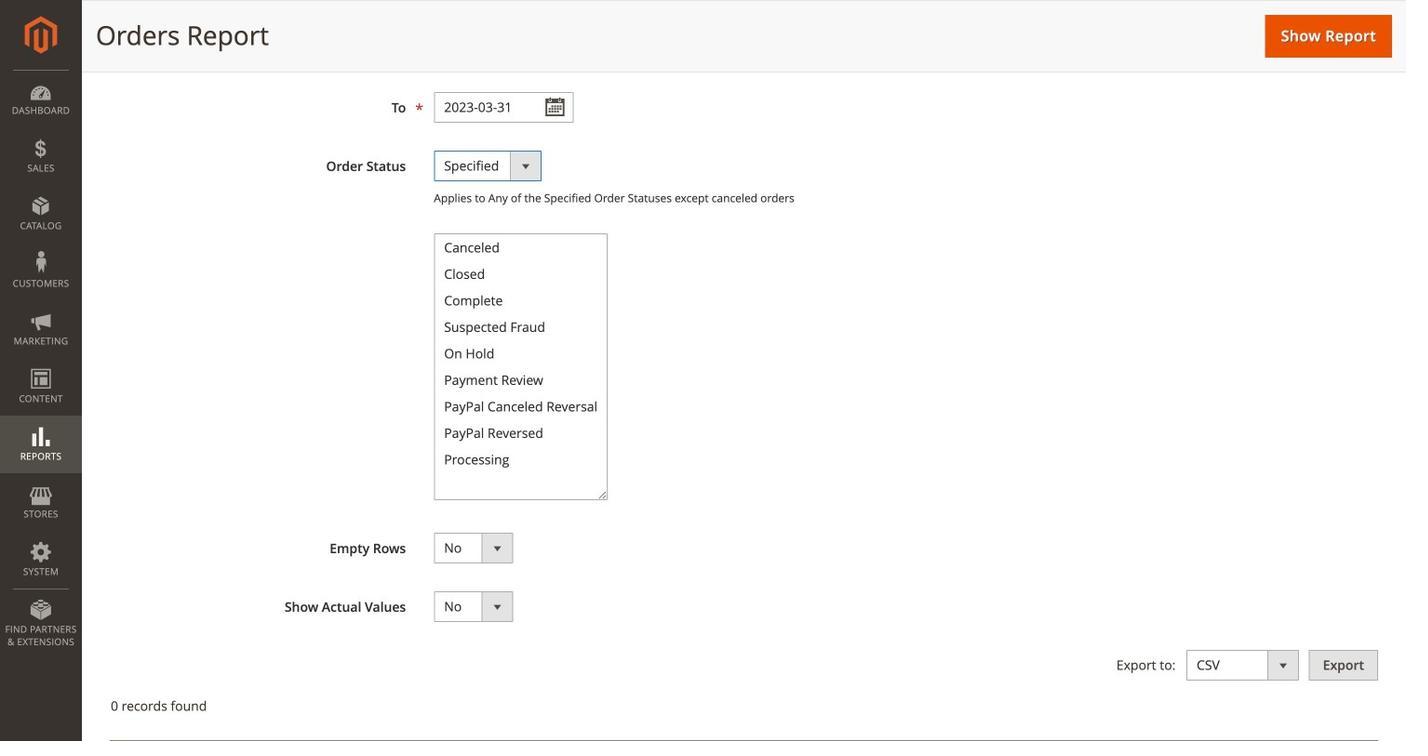 Task type: describe. For each thing, give the bounding box(es) containing it.
magento admin panel image
[[25, 16, 57, 54]]



Task type: locate. For each thing, give the bounding box(es) containing it.
menu bar
[[0, 70, 82, 658]]

None text field
[[434, 33, 574, 64], [434, 92, 574, 123], [434, 33, 574, 64], [434, 92, 574, 123]]



